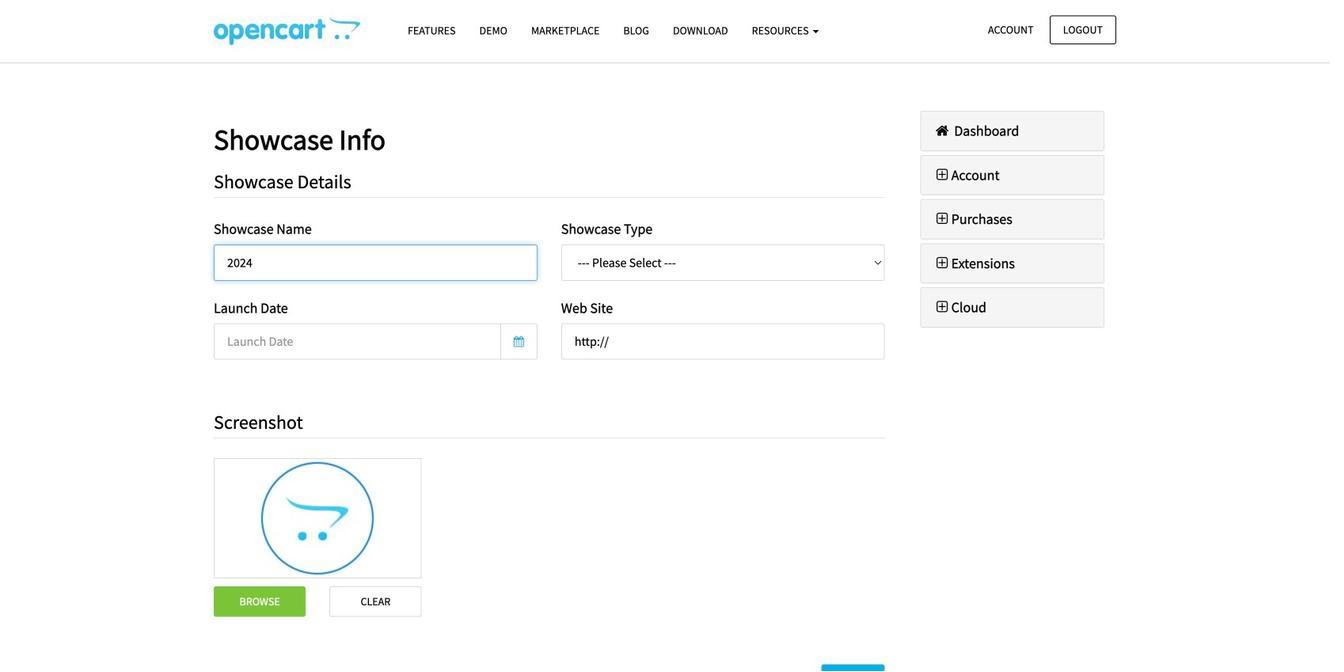 Task type: describe. For each thing, give the bounding box(es) containing it.
3 plus square o image from the top
[[933, 256, 951, 270]]

calendar image
[[514, 336, 524, 347]]

plus square o image
[[933, 300, 951, 314]]

opencart - showcase image
[[214, 17, 360, 45]]

Project Web Site text field
[[561, 324, 885, 360]]



Task type: vqa. For each thing, say whether or not it's contained in the screenshot.
the minimum
no



Task type: locate. For each thing, give the bounding box(es) containing it.
Launch Date text field
[[214, 324, 501, 360]]

0 vertical spatial plus square o image
[[933, 168, 951, 182]]

2 plus square o image from the top
[[933, 212, 951, 226]]

1 vertical spatial plus square o image
[[933, 212, 951, 226]]

2 vertical spatial plus square o image
[[933, 256, 951, 270]]

home image
[[933, 124, 951, 138]]

plus square o image
[[933, 168, 951, 182], [933, 212, 951, 226], [933, 256, 951, 270]]

Project Name text field
[[214, 245, 537, 281]]

1 plus square o image from the top
[[933, 168, 951, 182]]



